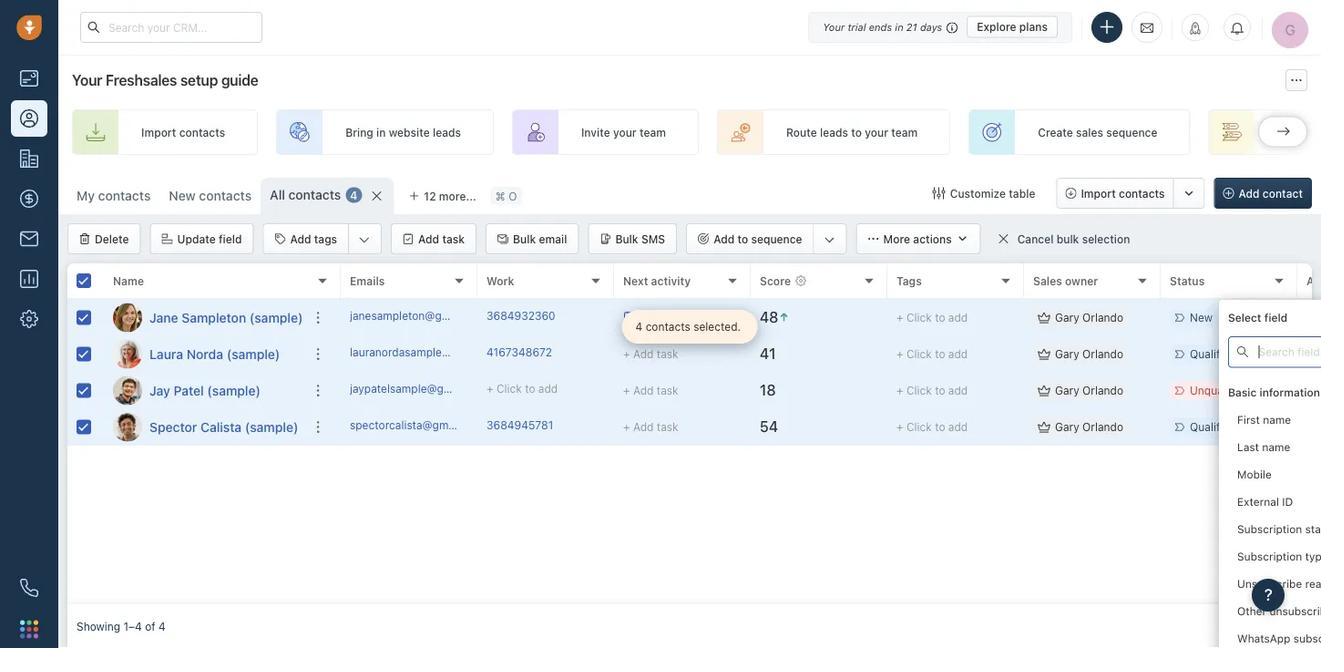Task type: describe. For each thing, give the bounding box(es) containing it.
3684932360 link
[[487, 308, 556, 327]]

spectorcalista@gmail.com
[[350, 419, 485, 431]]

press space to deselect this row. row containing 48
[[341, 300, 1322, 336]]

name
[[113, 274, 144, 287]]

⌘
[[496, 190, 506, 202]]

explore plans
[[977, 21, 1048, 33]]

(sample) for spector calista (sample)
[[245, 419, 298, 434]]

bulk sms button
[[588, 223, 677, 254]]

gary orlando for 18
[[1055, 384, 1124, 397]]

angle down image
[[824, 231, 835, 249]]

field for update field
[[219, 232, 242, 245]]

+ click to add for 18
[[897, 384, 968, 397]]

2 team from the left
[[892, 126, 918, 138]]

acm
[[1307, 348, 1322, 360]]

more actions button
[[856, 223, 981, 254]]

press space to deselect this row. row containing jay patel (sample)
[[67, 373, 341, 409]]

stat
[[1306, 522, 1322, 535]]

task inside button
[[442, 232, 465, 245]]

create
[[1038, 126, 1074, 138]]

add to sequence group
[[686, 223, 847, 254]]

spectorcalista@gmail.com 3684945781
[[350, 419, 553, 431]]

press space to deselect this row. row containing jane sampleton (sample)
[[67, 300, 341, 336]]

bulk for bulk sms
[[616, 232, 639, 245]]

new for new
[[1190, 311, 1213, 324]]

lauranordasample@gmail.com link
[[350, 344, 505, 364]]

gary orlando for 54
[[1055, 421, 1124, 433]]

12
[[424, 190, 436, 202]]

information
[[1260, 385, 1321, 398]]

status
[[1170, 274, 1205, 287]]

task for 54
[[657, 421, 679, 433]]

c
[[1317, 384, 1322, 397]]

container_wx8msf4aqz5i3rn1 image for 3684945781
[[1038, 421, 1051, 433]]

new for new contacts
[[169, 188, 196, 203]]

add to sequence button
[[687, 224, 814, 253]]

emails
[[350, 274, 385, 287]]

gary orlando for 41
[[1055, 348, 1124, 360]]

customize table button
[[921, 178, 1048, 209]]

row group containing jane sampleton (sample)
[[67, 300, 341, 446]]

your for your trial ends in 21 days
[[823, 21, 845, 33]]

spector calista (sample) link
[[149, 418, 298, 436]]

container_wx8msf4aqz5i3rn1 image inside customize table button
[[933, 187, 946, 200]]

add tags button
[[264, 224, 348, 253]]

your trial ends in 21 days
[[823, 21, 943, 33]]

import for import contacts button
[[1081, 187, 1116, 200]]

field for select field
[[1265, 311, 1288, 324]]

jane
[[149, 310, 178, 325]]

more...
[[439, 190, 476, 202]]

first
[[1238, 413, 1260, 426]]

1–4
[[124, 620, 142, 632]]

1 team from the left
[[640, 126, 666, 138]]

click for 18
[[907, 384, 932, 397]]

unqualified
[[1190, 384, 1249, 397]]

phone image
[[20, 579, 38, 597]]

contacts up update field
[[199, 188, 252, 203]]

name column header
[[104, 263, 341, 300]]

orlando for 54
[[1083, 421, 1124, 433]]

update field button
[[150, 223, 254, 254]]

tec
[[1307, 421, 1322, 433]]

jaypatelsample@gmail.com link
[[350, 381, 490, 400]]

route leads to your team link
[[717, 109, 951, 155]]

j image
[[113, 303, 142, 332]]

tags
[[314, 232, 337, 245]]

typ
[[1306, 550, 1322, 562]]

cancel
[[1018, 233, 1054, 246]]

18
[[760, 382, 776, 399]]

laura norda (sample)
[[149, 346, 280, 361]]

add inside button
[[418, 232, 439, 245]]

set up yo link
[[1209, 109, 1322, 155]]

other unsubscrib
[[1238, 604, 1322, 617]]

2 leads from the left
[[820, 126, 849, 138]]

bulk email button
[[486, 223, 579, 254]]

explore
[[977, 21, 1017, 33]]

owner
[[1066, 274, 1099, 287]]

press space to deselect this row. row containing 54
[[341, 409, 1322, 446]]

12 more... button
[[399, 183, 486, 209]]

l image
[[113, 340, 142, 369]]

2 your from the left
[[865, 126, 889, 138]]

add inside group
[[290, 232, 311, 245]]

work
[[487, 274, 515, 287]]

bulk sms
[[616, 232, 665, 245]]

last
[[1238, 440, 1260, 453]]

1 orlando from the top
[[1083, 311, 1124, 324]]

my contacts
[[77, 188, 151, 203]]

import contacts for import contacts button
[[1081, 187, 1165, 200]]

bring
[[346, 126, 374, 138]]

jay patel (sample)
[[149, 383, 261, 398]]

unsubscribe rea
[[1238, 577, 1322, 590]]

1 gary orlando from the top
[[1055, 311, 1124, 324]]

explore plans link
[[967, 16, 1058, 38]]

orlando for 41
[[1083, 348, 1124, 360]]

up
[[1299, 126, 1312, 138]]

calista
[[201, 419, 242, 434]]

import contacts for import contacts link
[[141, 126, 225, 138]]

janesampleton@gmail.com link
[[350, 308, 488, 327]]

jane sampleton (sample)
[[149, 310, 303, 325]]

add for 18
[[949, 384, 968, 397]]

rea
[[1306, 577, 1322, 590]]

4 inside grid
[[636, 320, 643, 333]]

route leads to your team
[[787, 126, 918, 138]]

s image
[[113, 412, 142, 442]]

new contacts
[[169, 188, 252, 203]]

bulk for bulk email
[[513, 232, 536, 245]]

route
[[787, 126, 817, 138]]

+ click to add for 41
[[897, 348, 968, 360]]

your freshsales setup guide
[[72, 72, 258, 89]]

(sample) for laura norda (sample)
[[227, 346, 280, 361]]

add task
[[418, 232, 465, 245]]

task for 41
[[657, 348, 679, 360]]

sales
[[1076, 126, 1104, 138]]

lauranordasample@gmail.com
[[350, 346, 505, 359]]

1 gary from the top
[[1055, 311, 1080, 324]]

janesampleton@gmail.com
[[350, 309, 488, 322]]

setup
[[180, 72, 218, 89]]

2 horizontal spatial container_wx8msf4aqz5i3rn1 image
[[1038, 384, 1051, 397]]

table
[[1009, 187, 1036, 200]]

customize table
[[950, 187, 1036, 200]]

add to sequence
[[714, 232, 803, 245]]

external
[[1238, 495, 1280, 508]]

jane sampleton (sample) link
[[149, 309, 303, 327]]

selected.
[[694, 320, 741, 333]]

Search your CRM... text field
[[80, 12, 262, 43]]

all
[[270, 187, 285, 202]]

add inside button
[[1239, 187, 1260, 200]]

invite your team
[[581, 126, 666, 138]]

gary for 41
[[1055, 348, 1080, 360]]

4 inside all contacts 4
[[350, 189, 358, 201]]

norda
[[187, 346, 223, 361]]



Task type: vqa. For each thing, say whether or not it's contained in the screenshot.
Unsubscribe rea
yes



Task type: locate. For each thing, give the bounding box(es) containing it.
selection
[[1082, 233, 1131, 246]]

import contacts down setup
[[141, 126, 225, 138]]

leads right route in the top of the page
[[820, 126, 849, 138]]

2 bulk from the left
[[616, 232, 639, 245]]

container_wx8msf4aqz5i3rn1 image for 4167348672
[[1038, 348, 1051, 360]]

import down your freshsales setup guide
[[141, 126, 176, 138]]

import for import contacts link
[[141, 126, 176, 138]]

field
[[219, 232, 242, 245], [1265, 311, 1288, 324]]

0 horizontal spatial your
[[613, 126, 637, 138]]

4 right the all contacts link
[[350, 189, 358, 201]]

bulk left email
[[513, 232, 536, 245]]

days
[[920, 21, 943, 33]]

+ add task for 54
[[623, 421, 679, 433]]

add for 41
[[949, 348, 968, 360]]

freshworks switcher image
[[20, 620, 38, 638]]

phone element
[[11, 570, 47, 606]]

press space to deselect this row. row down jay patel (sample) link
[[67, 409, 341, 446]]

0 vertical spatial import contacts
[[141, 126, 225, 138]]

(sample) right calista
[[245, 419, 298, 434]]

0 vertical spatial your
[[823, 21, 845, 33]]

name for last name
[[1263, 440, 1291, 453]]

press space to deselect this row. row up norda
[[67, 300, 341, 336]]

yo
[[1315, 126, 1322, 138]]

0 horizontal spatial bulk
[[513, 232, 536, 245]]

press space to deselect this row. row up 'jay patel (sample)' in the bottom left of the page
[[67, 336, 341, 373]]

bulk
[[1057, 233, 1080, 246]]

+ add task
[[623, 348, 679, 360], [623, 384, 679, 397], [623, 421, 679, 433]]

subscription down external id at the bottom of the page
[[1238, 522, 1303, 535]]

team
[[640, 126, 666, 138], [892, 126, 918, 138]]

4167348672
[[487, 346, 552, 359]]

select
[[1229, 311, 1262, 324]]

0 vertical spatial field
[[219, 232, 242, 245]]

set
[[1278, 126, 1296, 138]]

leads
[[433, 126, 461, 138], [820, 126, 849, 138]]

contacts down setup
[[179, 126, 225, 138]]

laura norda (sample) link
[[149, 345, 280, 363]]

gary orlando
[[1055, 311, 1124, 324], [1055, 348, 1124, 360], [1055, 384, 1124, 397], [1055, 421, 1124, 433]]

0 vertical spatial + add task
[[623, 348, 679, 360]]

3684945781
[[487, 419, 553, 431]]

new up update at the top
[[169, 188, 196, 203]]

12 more...
[[424, 190, 476, 202]]

set up yo
[[1278, 126, 1322, 138]]

new down 'status'
[[1190, 311, 1213, 324]]

create sales sequence
[[1038, 126, 1158, 138]]

1 horizontal spatial sequence
[[1107, 126, 1158, 138]]

tags
[[897, 274, 922, 287]]

name
[[1263, 413, 1292, 426], [1263, 440, 1291, 453]]

delete
[[95, 232, 129, 245]]

subscription stat
[[1238, 522, 1322, 535]]

press space to deselect this row. row containing laura norda (sample)
[[67, 336, 341, 373]]

sequence inside button
[[751, 232, 803, 245]]

41
[[760, 345, 776, 362]]

0 vertical spatial name
[[1263, 413, 1292, 426]]

(sample) inside 'link'
[[245, 419, 298, 434]]

grid
[[67, 263, 1322, 604]]

sequence right sales
[[1107, 126, 1158, 138]]

bulk email
[[513, 232, 567, 245]]

3 + add task from the top
[[623, 421, 679, 433]]

1 + add task from the top
[[623, 348, 679, 360]]

click for 54
[[907, 421, 932, 433]]

2 row group from the left
[[341, 300, 1322, 446]]

press space to deselect this row. row down 18 on the right of the page
[[341, 409, 1322, 446]]

subscription
[[1238, 522, 1303, 535], [1238, 550, 1303, 562]]

import inside import contacts link
[[141, 126, 176, 138]]

3684945781 link
[[487, 417, 553, 437]]

bulk
[[513, 232, 536, 245], [616, 232, 639, 245]]

qualified for 54
[[1190, 421, 1236, 433]]

1 horizontal spatial field
[[1265, 311, 1288, 324]]

(sample) right sampleton
[[250, 310, 303, 325]]

in right bring
[[376, 126, 386, 138]]

angle down image
[[359, 231, 370, 249]]

(sample) up spector calista (sample)
[[207, 383, 261, 398]]

1 horizontal spatial 4
[[350, 189, 358, 201]]

4167348672 link
[[487, 344, 552, 364]]

+ add task for 41
[[623, 348, 679, 360]]

spector calista (sample)
[[149, 419, 298, 434]]

next activity
[[623, 274, 691, 287]]

sampleton
[[182, 310, 246, 325]]

3 gary from the top
[[1055, 384, 1080, 397]]

(sample) down jane sampleton (sample) link
[[227, 346, 280, 361]]

import contacts link
[[72, 109, 258, 155]]

your for your freshsales setup guide
[[72, 72, 102, 89]]

3684932360
[[487, 309, 556, 322]]

4 right of
[[159, 620, 166, 632]]

2 qualified from the top
[[1190, 421, 1236, 433]]

container_wx8msf4aqz5i3rn1 image
[[998, 232, 1010, 245], [623, 311, 636, 324], [1038, 384, 1051, 397]]

1 bulk from the left
[[513, 232, 536, 245]]

sequence up score
[[751, 232, 803, 245]]

name down basic information
[[1263, 413, 1292, 426]]

1 your from the left
[[613, 126, 637, 138]]

more actions
[[884, 232, 952, 245]]

add tags group
[[263, 223, 382, 254]]

1 subscription from the top
[[1238, 522, 1303, 535]]

2 vertical spatial container_wx8msf4aqz5i3rn1 image
[[1038, 384, 1051, 397]]

subsc
[[1294, 632, 1322, 644]]

update
[[177, 232, 216, 245]]

4 gary from the top
[[1055, 421, 1080, 433]]

2 vertical spatial + add task
[[623, 421, 679, 433]]

field right update at the top
[[219, 232, 242, 245]]

3 gary orlando from the top
[[1055, 384, 1124, 397]]

press space to deselect this row. row containing 18
[[341, 373, 1322, 409]]

email image
[[1141, 20, 1154, 35]]

basic information
[[1229, 385, 1321, 398]]

0 horizontal spatial team
[[640, 126, 666, 138]]

basic
[[1229, 385, 1257, 398]]

contacts inside button
[[1119, 187, 1165, 200]]

container_wx8msf4aqz5i3rn1 image for 3684932360
[[1038, 311, 1051, 324]]

1 + click to add from the top
[[897, 311, 968, 324]]

0 horizontal spatial sequence
[[751, 232, 803, 245]]

1 vertical spatial new
[[1190, 311, 1213, 324]]

sms
[[642, 232, 665, 245]]

1 vertical spatial import contacts
[[1081, 187, 1165, 200]]

e c link
[[1307, 384, 1322, 397]]

row group containing 48
[[341, 300, 1322, 446]]

qualified up "unqualified"
[[1190, 348, 1236, 360]]

contacts up selection
[[1119, 187, 1165, 200]]

bulk left sms
[[616, 232, 639, 245]]

acc
[[1307, 274, 1322, 287]]

next
[[623, 274, 648, 287]]

press space to deselect this row. row up 54
[[341, 373, 1322, 409]]

your left freshsales
[[72, 72, 102, 89]]

1 horizontal spatial import
[[1081, 187, 1116, 200]]

1 vertical spatial name
[[1263, 440, 1291, 453]]

press space to deselect this row. row down '48'
[[341, 336, 1322, 373]]

import inside import contacts button
[[1081, 187, 1116, 200]]

import up selection
[[1081, 187, 1116, 200]]

contacts down activity
[[646, 320, 691, 333]]

add
[[1239, 187, 1260, 200], [290, 232, 311, 245], [418, 232, 439, 245], [714, 232, 735, 245], [633, 348, 654, 360], [633, 384, 654, 397], [633, 421, 654, 433]]

4 + click to add from the top
[[897, 421, 968, 433]]

e c
[[1307, 384, 1322, 397]]

1 vertical spatial qualified
[[1190, 421, 1236, 433]]

0 horizontal spatial container_wx8msf4aqz5i3rn1 image
[[623, 311, 636, 324]]

1 horizontal spatial your
[[865, 126, 889, 138]]

menu
[[1220, 300, 1322, 648]]

unsubscribe
[[1238, 577, 1303, 590]]

score
[[760, 274, 791, 287]]

new contacts button
[[160, 178, 261, 214], [169, 188, 252, 203]]

janesampleton@gmail.com 3684932360
[[350, 309, 556, 322]]

0 vertical spatial import
[[141, 126, 176, 138]]

in inside 'link'
[[376, 126, 386, 138]]

4 gary orlando from the top
[[1055, 421, 1124, 433]]

1 horizontal spatial bulk
[[616, 232, 639, 245]]

1 horizontal spatial team
[[892, 126, 918, 138]]

menu containing select field
[[1220, 300, 1322, 648]]

0 horizontal spatial import contacts
[[141, 126, 225, 138]]

sequence for create sales sequence
[[1107, 126, 1158, 138]]

1 vertical spatial container_wx8msf4aqz5i3rn1 image
[[623, 311, 636, 324]]

laura
[[149, 346, 183, 361]]

1 leads from the left
[[433, 126, 461, 138]]

name row
[[67, 263, 341, 300]]

import contacts group
[[1057, 178, 1205, 209]]

1 horizontal spatial new
[[1190, 311, 1213, 324]]

task for 18
[[657, 384, 679, 397]]

1 vertical spatial subscription
[[1238, 550, 1303, 562]]

orlando for 18
[[1083, 384, 1124, 397]]

field right select on the right of the page
[[1265, 311, 1288, 324]]

add for 54
[[949, 421, 968, 433]]

1 horizontal spatial in
[[895, 21, 904, 33]]

container_wx8msf4aqz5i3rn1 image
[[933, 187, 946, 200], [1038, 311, 1051, 324], [1038, 348, 1051, 360], [1038, 421, 1051, 433]]

0 vertical spatial new
[[169, 188, 196, 203]]

4 down next
[[636, 320, 643, 333]]

subscription for subscription stat
[[1238, 522, 1303, 535]]

0 vertical spatial sequence
[[1107, 126, 1158, 138]]

sales
[[1034, 274, 1063, 287]]

0 vertical spatial in
[[895, 21, 904, 33]]

(sample)
[[250, 310, 303, 325], [227, 346, 280, 361], [207, 383, 261, 398], [245, 419, 298, 434]]

Search fields field
[[1229, 336, 1322, 368]]

+ click to add for 54
[[897, 421, 968, 433]]

1 horizontal spatial import contacts
[[1081, 187, 1165, 200]]

select field
[[1229, 311, 1288, 324]]

0 horizontal spatial your
[[72, 72, 102, 89]]

sequence
[[1107, 126, 1158, 138], [751, 232, 803, 245]]

grid containing 48
[[67, 263, 1322, 604]]

other
[[1238, 604, 1267, 617]]

gary for 54
[[1055, 421, 1080, 433]]

spector
[[149, 419, 197, 434]]

1 vertical spatial sequence
[[751, 232, 803, 245]]

website
[[389, 126, 430, 138]]

press space to deselect this row. row down score
[[341, 300, 1322, 336]]

0 horizontal spatial new
[[169, 188, 196, 203]]

of
[[145, 620, 156, 632]]

+ add task for 18
[[623, 384, 679, 397]]

2 + add task from the top
[[623, 384, 679, 397]]

qualified for 41
[[1190, 348, 1236, 360]]

bulk inside button
[[616, 232, 639, 245]]

field inside button
[[219, 232, 242, 245]]

press space to deselect this row. row down norda
[[67, 373, 341, 409]]

acm link
[[1307, 348, 1322, 360]]

invite your team link
[[512, 109, 699, 155]]

import contacts button
[[1057, 178, 1174, 209]]

your right route in the top of the page
[[865, 126, 889, 138]]

press space to deselect this row. row containing 41
[[341, 336, 1322, 373]]

contacts right "my"
[[98, 188, 151, 203]]

actions
[[914, 232, 952, 245]]

0 vertical spatial subscription
[[1238, 522, 1303, 535]]

2 gary from the top
[[1055, 348, 1080, 360]]

1 row group from the left
[[67, 300, 341, 446]]

1 horizontal spatial your
[[823, 21, 845, 33]]

1 vertical spatial field
[[1265, 311, 1288, 324]]

bulk inside "button"
[[513, 232, 536, 245]]

0 vertical spatial qualified
[[1190, 348, 1236, 360]]

subscription for subscription typ
[[1238, 550, 1303, 562]]

j image
[[113, 376, 142, 405]]

add inside group
[[714, 232, 735, 245]]

1 qualified from the top
[[1190, 348, 1236, 360]]

2 orlando from the top
[[1083, 348, 1124, 360]]

unsubscrib
[[1270, 604, 1322, 617]]

in left 21 on the top of the page
[[895, 21, 904, 33]]

+
[[897, 311, 904, 324], [897, 348, 904, 360], [623, 348, 630, 360], [487, 382, 494, 395], [897, 384, 904, 397], [623, 384, 630, 397], [897, 421, 904, 433], [623, 421, 630, 433]]

4 orlando from the top
[[1083, 421, 1124, 433]]

subscription typ
[[1238, 550, 1322, 562]]

+ click to add
[[897, 311, 968, 324], [897, 348, 968, 360], [897, 384, 968, 397], [897, 421, 968, 433]]

showing
[[77, 620, 120, 632]]

qualified left first
[[1190, 421, 1236, 433]]

1 vertical spatial your
[[72, 72, 102, 89]]

(sample) for jane sampleton (sample)
[[250, 310, 303, 325]]

press space to deselect this row. row
[[67, 300, 341, 336], [341, 300, 1322, 336], [67, 336, 341, 373], [341, 336, 1322, 373], [67, 373, 341, 409], [341, 373, 1322, 409], [67, 409, 341, 446], [341, 409, 1322, 446]]

jay
[[149, 383, 170, 398]]

3 orlando from the top
[[1083, 384, 1124, 397]]

to inside button
[[738, 232, 748, 245]]

row group
[[67, 300, 341, 446], [341, 300, 1322, 446]]

import contacts inside button
[[1081, 187, 1165, 200]]

bring in website leads
[[346, 126, 461, 138]]

mobile
[[1238, 467, 1272, 480]]

1 horizontal spatial container_wx8msf4aqz5i3rn1 image
[[998, 232, 1010, 245]]

2 horizontal spatial 4
[[636, 320, 643, 333]]

leads inside 'link'
[[433, 126, 461, 138]]

subscription up unsubscribe
[[1238, 550, 1303, 562]]

sequence for add to sequence
[[751, 232, 803, 245]]

2 vertical spatial 4
[[159, 620, 166, 632]]

1 vertical spatial 4
[[636, 320, 643, 333]]

2 gary orlando from the top
[[1055, 348, 1124, 360]]

jaypatelsample@gmail.com
[[350, 382, 490, 395]]

gary
[[1055, 311, 1080, 324], [1055, 348, 1080, 360], [1055, 384, 1080, 397], [1055, 421, 1080, 433]]

name right last
[[1263, 440, 1291, 453]]

0 horizontal spatial 4
[[159, 620, 166, 632]]

(sample) for jay patel (sample)
[[207, 383, 261, 398]]

1 vertical spatial in
[[376, 126, 386, 138]]

cancel bulk selection
[[1018, 233, 1131, 246]]

o
[[509, 190, 517, 202]]

leads right website
[[433, 126, 461, 138]]

gary for 18
[[1055, 384, 1080, 397]]

0 horizontal spatial in
[[376, 126, 386, 138]]

1 horizontal spatial leads
[[820, 126, 849, 138]]

trial
[[848, 21, 866, 33]]

customize
[[950, 187, 1006, 200]]

0 vertical spatial container_wx8msf4aqz5i3rn1 image
[[998, 232, 1010, 245]]

patel
[[174, 383, 204, 398]]

add
[[949, 311, 968, 324], [949, 348, 968, 360], [539, 382, 558, 395], [949, 384, 968, 397], [949, 421, 968, 433]]

your left trial
[[823, 21, 845, 33]]

sales owner
[[1034, 274, 1099, 287]]

4
[[350, 189, 358, 201], [636, 320, 643, 333], [159, 620, 166, 632]]

contacts right the all
[[289, 187, 341, 202]]

0 horizontal spatial leads
[[433, 126, 461, 138]]

press space to deselect this row. row containing spector calista (sample)
[[67, 409, 341, 446]]

0 horizontal spatial import
[[141, 126, 176, 138]]

your right invite
[[613, 126, 637, 138]]

1 vertical spatial import
[[1081, 187, 1116, 200]]

click for 41
[[907, 348, 932, 360]]

contact
[[1263, 187, 1303, 200]]

2 subscription from the top
[[1238, 550, 1303, 562]]

3 + click to add from the top
[[897, 384, 968, 397]]

name for first name
[[1263, 413, 1292, 426]]

import
[[141, 126, 176, 138], [1081, 187, 1116, 200]]

0 horizontal spatial field
[[219, 232, 242, 245]]

0 vertical spatial 4
[[350, 189, 358, 201]]

2 + click to add from the top
[[897, 348, 968, 360]]

1 vertical spatial + add task
[[623, 384, 679, 397]]

import contacts up selection
[[1081, 187, 1165, 200]]



